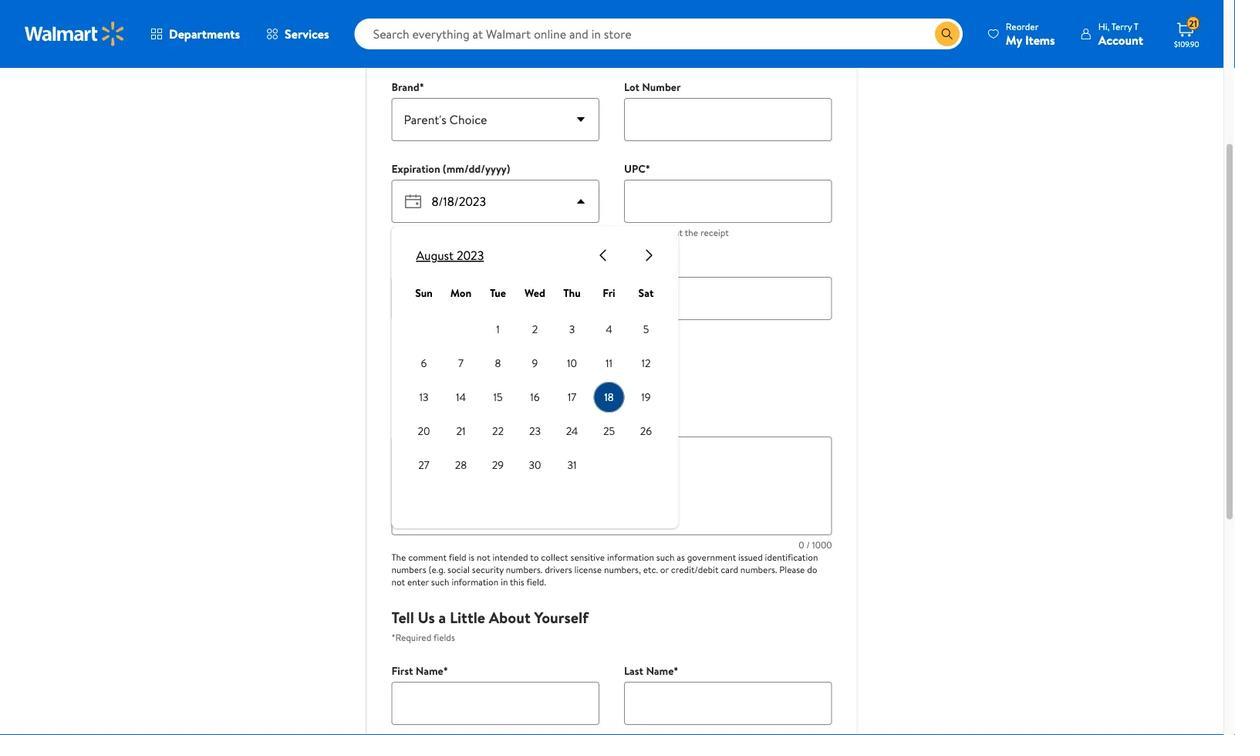Task type: vqa. For each thing, say whether or not it's contained in the screenshot.
The Shipped?
no



Task type: locate. For each thing, give the bounding box(es) containing it.
3 *required from the top
[[392, 631, 431, 644]]

numbers,
[[604, 563, 641, 576]]

5 button
[[631, 314, 662, 345]]

2
[[532, 322, 538, 337]]

2 name* from the left
[[646, 664, 678, 679]]

1 name* from the left
[[416, 664, 448, 679]]

7 button
[[446, 348, 476, 379]]

1 horizontal spatial the
[[483, 23, 508, 44]]

29
[[492, 458, 504, 473]]

your right 6
[[433, 339, 463, 361]]

21 inside button
[[456, 424, 466, 439]]

1 horizontal spatial name*
[[646, 664, 678, 679]]

about inside tell us about the product *required fields
[[439, 23, 480, 44]]

departments button
[[137, 15, 253, 52]]

tell for a
[[392, 607, 414, 628]]

Enter Your Feedback* text field
[[392, 437, 832, 536]]

the
[[685, 226, 698, 239], [441, 365, 459, 381]]

1 numbers. from the left
[[506, 563, 543, 576]]

*required
[[392, 47, 431, 60], [392, 386, 431, 399], [392, 631, 431, 644]]

1 vertical spatial about
[[489, 607, 531, 628]]

1000
[[812, 538, 832, 551]]

1 vertical spatial information
[[452, 575, 499, 588]]

19
[[641, 390, 651, 405]]

0 vertical spatial your
[[433, 339, 463, 361]]

us inside tell us about the product *required fields
[[418, 23, 435, 44]]

1 horizontal spatial 21
[[1189, 17, 1197, 30]]

27
[[418, 458, 430, 473]]

name* for first name*
[[416, 664, 448, 679]]

identification
[[765, 551, 818, 564]]

not left enter
[[392, 575, 405, 588]]

us left a
[[418, 607, 435, 628]]

this left at
[[658, 226, 673, 239]]

Expiration (mm/dd/yyyy) text field
[[425, 180, 569, 223]]

3 fields from the top
[[433, 631, 455, 644]]

0 horizontal spatial 21
[[456, 424, 466, 439]]

0 vertical spatial *required
[[392, 47, 431, 60]]

1 vertical spatial fields
[[433, 386, 455, 399]]

etc.
[[643, 563, 658, 576]]

about
[[439, 23, 480, 44], [489, 607, 531, 628]]

first
[[392, 664, 413, 679]]

0 horizontal spatial this
[[510, 575, 524, 588]]

such left as
[[656, 551, 675, 564]]

the right the was
[[441, 365, 459, 381]]

1 vertical spatial 21
[[456, 424, 466, 439]]

services button
[[253, 15, 342, 52]]

/
[[807, 538, 810, 551]]

29 button
[[483, 450, 513, 481]]

0 horizontal spatial name*
[[416, 664, 448, 679]]

us up brand*
[[418, 23, 435, 44]]

the left the comment
[[392, 551, 406, 564]]

1 horizontal spatial not
[[477, 551, 490, 564]]

lot
[[624, 80, 640, 95]]

sensitive
[[571, 551, 605, 564]]

1 vertical spatial the
[[441, 365, 459, 381]]

1 fields from the top
[[433, 47, 455, 60]]

8
[[495, 356, 501, 371]]

information down is
[[452, 575, 499, 588]]

tell up brand*
[[392, 23, 414, 44]]

such right enter
[[431, 575, 449, 588]]

20
[[418, 424, 430, 439]]

expiration (mm/dd/yyyy)
[[392, 162, 510, 177]]

21 down '14' button
[[456, 424, 466, 439]]

30
[[529, 458, 541, 473]]

1 vertical spatial tell
[[392, 607, 414, 628]]

Item description* text field
[[392, 277, 832, 321]]

1 us from the top
[[418, 23, 435, 44]]

the inside tell us about the product *required fields
[[483, 23, 508, 44]]

15
[[493, 390, 503, 405]]

1 horizontal spatial information
[[607, 551, 654, 564]]

0 horizontal spatial numbers.
[[506, 563, 543, 576]]

tell down enter
[[392, 607, 414, 628]]

2 vertical spatial fields
[[433, 631, 455, 644]]

t
[[1134, 20, 1139, 33]]

21 up $109.90
[[1189, 17, 1197, 30]]

name* right last
[[646, 664, 678, 679]]

15 button
[[483, 382, 513, 413]]

0 vertical spatial fields
[[433, 47, 455, 60]]

1 *required from the top
[[392, 47, 431, 60]]

terry
[[1112, 20, 1132, 33]]

0 horizontal spatial the
[[392, 551, 406, 564]]

1 vertical spatial such
[[431, 575, 449, 588]]

Lot Number text field
[[624, 98, 832, 142]]

not right is
[[477, 551, 490, 564]]

1 vertical spatial the
[[392, 551, 406, 564]]

0 horizontal spatial information
[[452, 575, 499, 588]]

how
[[392, 365, 416, 381]]

yourself
[[534, 607, 589, 628]]

*required up brand*
[[392, 47, 431, 60]]

31 button
[[557, 450, 587, 481]]

0 vertical spatial information
[[607, 551, 654, 564]]

services
[[285, 25, 329, 42]]

9 button
[[520, 348, 550, 379]]

16 button
[[520, 382, 550, 413]]

1 horizontal spatial about
[[489, 607, 531, 628]]

the left product
[[483, 23, 508, 44]]

30 button
[[520, 450, 550, 481]]

2 *required from the top
[[392, 386, 431, 399]]

0 vertical spatial us
[[418, 23, 435, 44]]

1 vertical spatial *required
[[392, 386, 431, 399]]

reorder
[[1006, 20, 1039, 33]]

social
[[447, 563, 470, 576]]

tell inside tell us about the product *required fields
[[392, 23, 414, 44]]

enter
[[392, 418, 417, 433]]

this right in
[[510, 575, 524, 588]]

tell inside tell us a little about yourself *required fields
[[392, 607, 414, 628]]

2 vertical spatial *required
[[392, 631, 431, 644]]

upc*
[[624, 162, 650, 177]]

0 horizontal spatial the
[[441, 365, 459, 381]]

1 horizontal spatial this
[[658, 226, 673, 239]]

tell us a little about yourself *required fields
[[392, 607, 589, 644]]

tell us about the product *required fields
[[392, 23, 565, 60]]

4 button
[[594, 314, 625, 345]]

20 button
[[408, 416, 439, 447]]

1 horizontal spatial the
[[685, 226, 698, 239]]

1 tell from the top
[[392, 23, 414, 44]]

1
[[496, 322, 500, 337]]

license
[[574, 563, 602, 576]]

23 button
[[520, 416, 550, 447]]

10 button
[[557, 348, 587, 379]]

us inside tell us a little about yourself *required fields
[[418, 607, 435, 628]]

description*
[[416, 259, 474, 274]]

22 button
[[483, 416, 513, 447]]

name* right first
[[416, 664, 448, 679]]

25
[[603, 424, 615, 439]]

enter
[[407, 575, 429, 588]]

august 2023 button
[[416, 247, 484, 264]]

as
[[677, 551, 685, 564]]

collect
[[541, 551, 568, 564]]

Search search field
[[355, 19, 963, 49]]

17
[[568, 390, 576, 405]]

tell for about
[[392, 23, 414, 44]]

numbers
[[392, 563, 426, 576]]

*required up the first name*
[[392, 631, 431, 644]]

0 horizontal spatial about
[[439, 23, 480, 44]]

information
[[607, 551, 654, 564], [452, 575, 499, 588]]

21
[[1189, 17, 1197, 30], [456, 424, 466, 439]]

lot number
[[624, 80, 681, 95]]

1 vertical spatial this
[[510, 575, 524, 588]]

1 vertical spatial us
[[418, 607, 435, 628]]

information left or
[[607, 551, 654, 564]]

28
[[455, 458, 467, 473]]

11 button
[[594, 348, 625, 379]]

such
[[656, 551, 675, 564], [431, 575, 449, 588]]

2 us from the top
[[418, 607, 435, 628]]

previous month image
[[594, 246, 612, 265]]

about inside tell us a little about yourself *required fields
[[489, 607, 531, 628]]

fields inside tell us about the product *required fields
[[433, 47, 455, 60]]

0 vertical spatial tell
[[392, 23, 414, 44]]

government
[[687, 551, 736, 564]]

31
[[567, 458, 577, 473]]

in
[[501, 575, 508, 588]]

numbers.
[[506, 563, 543, 576], [740, 563, 777, 576]]

was
[[419, 365, 439, 381]]

13 button
[[408, 382, 439, 413]]

fields
[[433, 47, 455, 60], [433, 386, 455, 399], [433, 631, 455, 644]]

find
[[641, 226, 656, 239]]

Walmart Site-Wide search field
[[355, 19, 963, 49]]

name*
[[416, 664, 448, 679], [646, 664, 678, 679]]

the comment field is not intended to collect sensitive information such as government issued identification numbers (e.g. social security numbers. drivers license numbers, etc. or credit/debit card numbers. please do not enter such information in this field.
[[392, 551, 818, 588]]

(e.g.
[[429, 563, 445, 576]]

us
[[418, 23, 435, 44], [418, 607, 435, 628]]

1 vertical spatial your
[[420, 418, 441, 433]]

your right enter
[[420, 418, 441, 433]]

1 horizontal spatial numbers.
[[740, 563, 777, 576]]

credit/debit
[[671, 563, 719, 576]]

0 vertical spatial the
[[483, 23, 508, 44]]

9
[[532, 356, 538, 371]]

0 vertical spatial not
[[477, 551, 490, 564]]

*required down how
[[392, 386, 431, 399]]

2 tell from the top
[[392, 607, 414, 628]]

1 horizontal spatial such
[[656, 551, 675, 564]]

1 vertical spatial not
[[392, 575, 405, 588]]

0 vertical spatial about
[[439, 23, 480, 44]]

tell
[[392, 23, 414, 44], [392, 607, 414, 628]]

the right at
[[685, 226, 698, 239]]

item description*
[[392, 259, 474, 274]]



Task type: describe. For each thing, give the bounding box(es) containing it.
share your comments
[[392, 339, 540, 361]]

26 button
[[631, 416, 662, 447]]

item
[[392, 259, 413, 274]]

First Name* text field
[[392, 682, 599, 725]]

walmart image
[[25, 22, 125, 46]]

first name*
[[392, 664, 448, 679]]

please
[[779, 563, 805, 576]]

collapse date picker image
[[572, 192, 590, 211]]

your for feedback*
[[420, 418, 441, 433]]

24
[[566, 424, 578, 439]]

0 vertical spatial the
[[685, 226, 698, 239]]

next month image
[[640, 246, 658, 265]]

6
[[421, 356, 427, 371]]

expiration
[[392, 162, 440, 177]]

8 button
[[483, 348, 513, 379]]

2 fields from the top
[[433, 386, 455, 399]]

0 horizontal spatial such
[[431, 575, 449, 588]]

this inside the comment field is not intended to collect sensitive information such as government issued identification numbers (e.g. social security numbers. drivers license numbers, etc. or credit/debit card numbers. please do not enter such information in this field.
[[510, 575, 524, 588]]

0
[[799, 538, 804, 551]]

august 2023
[[416, 247, 484, 264]]

16
[[530, 390, 540, 405]]

receipt
[[700, 226, 729, 239]]

us for about
[[418, 23, 435, 44]]

11
[[606, 356, 613, 371]]

$109.90
[[1174, 39, 1199, 49]]

6 button
[[408, 348, 439, 379]]

0 vertical spatial 21
[[1189, 17, 1197, 30]]

*required inside tell us about the product *required fields
[[392, 47, 431, 60]]

12
[[641, 356, 651, 371]]

22
[[492, 424, 504, 439]]

departments
[[169, 25, 240, 42]]

23
[[529, 424, 541, 439]]

(mm/dd/yyyy)
[[443, 162, 510, 177]]

card
[[721, 563, 738, 576]]

drivers
[[545, 563, 572, 576]]

0 vertical spatial this
[[658, 226, 673, 239]]

hi,
[[1098, 20, 1110, 33]]

the inside the comment field is not intended to collect sensitive information such as government issued identification numbers (e.g. social security numbers. drivers license numbers, etc. or credit/debit card numbers. please do not enter such information in this field.
[[392, 551, 406, 564]]

14
[[456, 390, 466, 405]]

a
[[439, 607, 446, 628]]

number
[[642, 80, 681, 95]]

12 button
[[631, 348, 662, 379]]

us for a
[[418, 607, 435, 628]]

28 button
[[446, 450, 476, 481]]

field
[[449, 551, 466, 564]]

is
[[469, 551, 475, 564]]

*required fields
[[392, 386, 455, 399]]

3 button
[[557, 314, 587, 345]]

19 button
[[631, 382, 662, 413]]

5
[[643, 322, 649, 337]]

enter your feedback*
[[392, 418, 493, 433]]

thu
[[563, 285, 581, 300]]

experience?
[[493, 365, 557, 381]]

product
[[512, 23, 565, 44]]

1 button
[[483, 314, 513, 345]]

comments
[[467, 339, 540, 361]]

25 button
[[594, 416, 625, 447]]

14 button
[[446, 382, 476, 413]]

Last Name* text field
[[624, 682, 832, 725]]

at
[[675, 226, 683, 239]]

feedback*
[[443, 418, 493, 433]]

issued
[[738, 551, 763, 564]]

store
[[462, 365, 490, 381]]

UPC* text field
[[624, 180, 832, 223]]

you find this at the receipt
[[624, 226, 729, 239]]

13
[[419, 390, 429, 405]]

7
[[458, 356, 464, 371]]

name* for last name*
[[646, 664, 678, 679]]

comment
[[408, 551, 447, 564]]

your for comments
[[433, 339, 463, 361]]

items
[[1025, 31, 1055, 48]]

sat
[[638, 285, 654, 300]]

hi, terry t account
[[1098, 20, 1143, 48]]

0 horizontal spatial not
[[392, 575, 405, 588]]

18 button
[[594, 382, 625, 413]]

*required inside tell us a little about yourself *required fields
[[392, 631, 431, 644]]

you
[[624, 226, 639, 239]]

share
[[392, 339, 429, 361]]

10
[[567, 356, 577, 371]]

fields inside tell us a little about yourself *required fields
[[433, 631, 455, 644]]

reorder my items
[[1006, 20, 1055, 48]]

account
[[1098, 31, 1143, 48]]

security
[[472, 563, 504, 576]]

17 button
[[557, 382, 587, 413]]

my
[[1006, 31, 1022, 48]]

2 numbers. from the left
[[740, 563, 777, 576]]

0 / 1000
[[799, 538, 832, 551]]

0 vertical spatial such
[[656, 551, 675, 564]]

intended
[[493, 551, 528, 564]]

search icon image
[[941, 28, 953, 40]]



